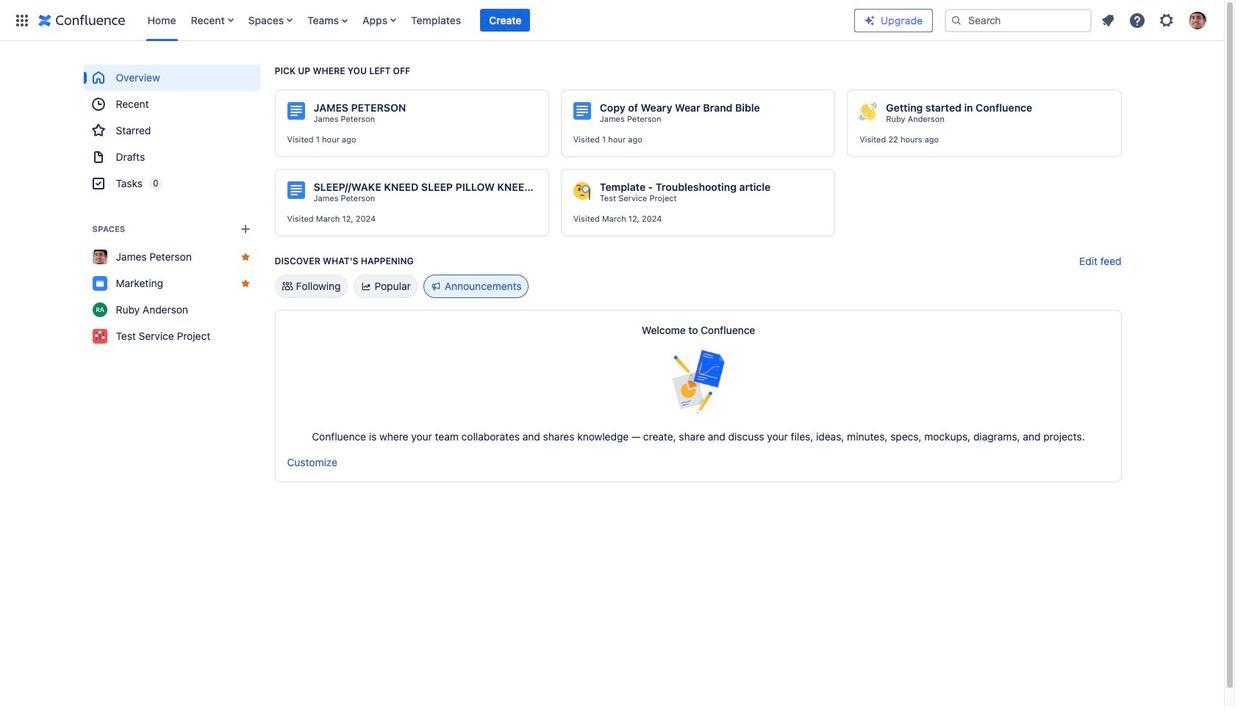 Task type: locate. For each thing, give the bounding box(es) containing it.
list item inside global element
[[480, 8, 530, 32]]

banner
[[0, 0, 1224, 41]]

group
[[83, 65, 260, 197]]

list for appswitcher icon at the left top of the page
[[140, 0, 854, 41]]

appswitcher icon image
[[13, 11, 31, 29]]

0 vertical spatial unstar this space image
[[239, 251, 251, 263]]

settings icon image
[[1158, 11, 1175, 29]]

your profile and preferences image
[[1189, 11, 1206, 29]]

help icon image
[[1128, 11, 1146, 29]]

list
[[140, 0, 854, 41], [1095, 7, 1215, 33]]

global element
[[9, 0, 854, 41]]

:wave: image
[[859, 103, 877, 121]]

notification icon image
[[1099, 11, 1117, 29]]

None search field
[[945, 8, 1092, 32]]

confluence image
[[38, 11, 125, 29], [38, 11, 125, 29]]

list item
[[480, 8, 530, 32]]

1 horizontal spatial list
[[1095, 7, 1215, 33]]

0 horizontal spatial list
[[140, 0, 854, 41]]

1 vertical spatial unstar this space image
[[239, 278, 251, 290]]

unstar this space image
[[239, 251, 251, 263], [239, 278, 251, 290]]

search image
[[951, 14, 962, 26]]

create a space image
[[236, 221, 254, 238]]



Task type: vqa. For each thing, say whether or not it's contained in the screenshot.
first Success image from the bottom
no



Task type: describe. For each thing, give the bounding box(es) containing it.
:face_with_monocle: image
[[573, 182, 591, 200]]

:wave: image
[[859, 103, 877, 121]]

2 unstar this space image from the top
[[239, 278, 251, 290]]

1 unstar this space image from the top
[[239, 251, 251, 263]]

premium image
[[864, 14, 876, 26]]

list for premium image
[[1095, 7, 1215, 33]]

Search field
[[945, 8, 1092, 32]]

:face_with_monocle: image
[[573, 182, 591, 200]]



